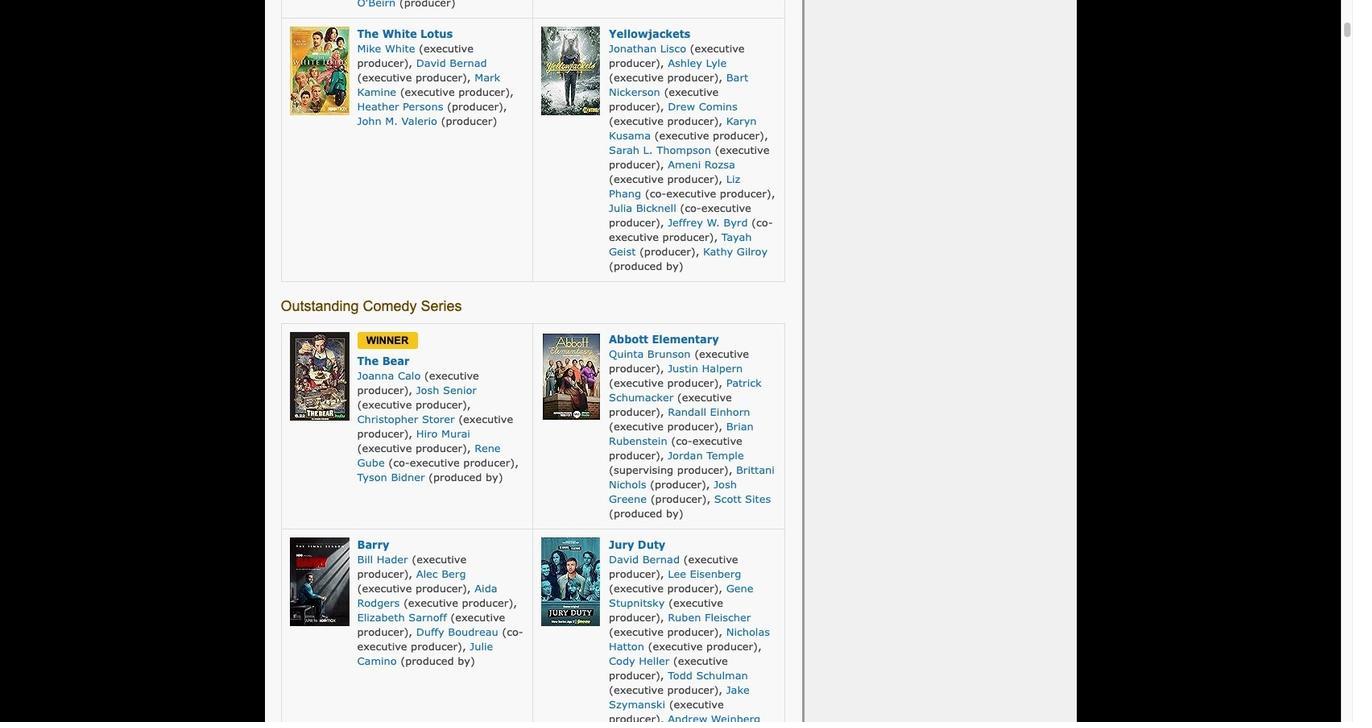 Task type: locate. For each thing, give the bounding box(es) containing it.
the white lotus image
[[290, 27, 349, 116]]



Task type: describe. For each thing, give the bounding box(es) containing it.
the bear image
[[290, 332, 349, 421]]

yellowjackets image
[[542, 27, 601, 116]]

abbott elementary image
[[542, 332, 601, 421]]

jury duty image
[[542, 538, 601, 627]]

barry image
[[290, 538, 349, 627]]



Task type: vqa. For each thing, say whether or not it's contained in the screenshot.
"Jury Duty" image
yes



